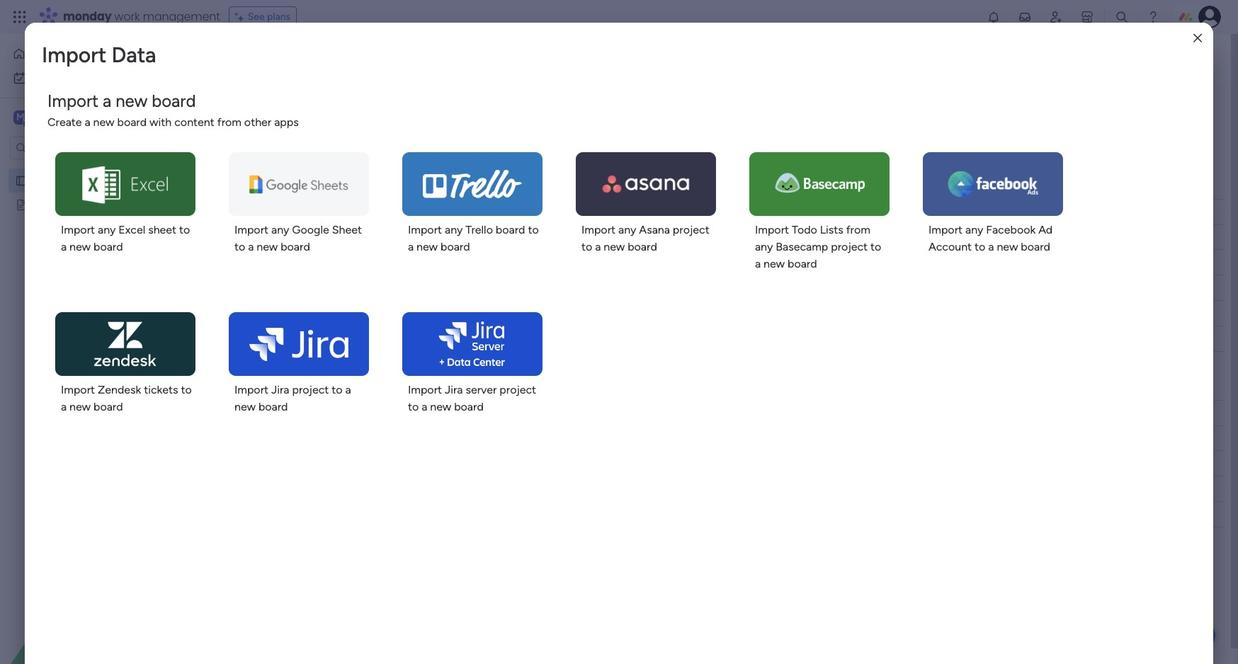 Task type: locate. For each thing, give the bounding box(es) containing it.
to inside 'import zendesk tickets to a new board'
[[181, 383, 192, 397]]

list box
[[0, 165, 181, 408]]

excel
[[119, 223, 145, 237]]

import inside import todo lists from any basecamp project to a new board
[[755, 223, 789, 237]]

table
[[260, 104, 284, 116]]

Status field
[[550, 204, 585, 220]]

1 vertical spatial owner
[[470, 407, 500, 419]]

workspace
[[60, 111, 116, 124]]

to inside import any facebook ad account to a new board
[[975, 240, 986, 254]]

date
[[664, 206, 684, 218]]

any inside import any google sheet to a new board
[[271, 223, 289, 237]]

main inside workspace selection "element"
[[33, 111, 57, 124]]

2 jira from the left
[[445, 383, 463, 397]]

project down column information image
[[673, 223, 710, 237]]

with
[[150, 115, 172, 129]]

work
[[114, 9, 140, 25]]

import zendesk tickets to a new board
[[61, 383, 192, 414]]

import inside import any facebook ad account to a new board
[[929, 223, 963, 237]]

0 horizontal spatial jira
[[271, 383, 289, 397]]

1 owner field from the top
[[466, 204, 503, 220]]

1 vertical spatial owner field
[[466, 406, 503, 421]]

a inside import any google sheet to a new board
[[248, 240, 254, 254]]

import inside the import any asana project to a new board
[[582, 223, 616, 237]]

week inside field
[[273, 176, 307, 193]]

this week
[[244, 176, 307, 193]]

board down basecamp at top right
[[788, 257, 817, 271]]

project right server
[[500, 383, 536, 397]]

import for import data
[[42, 43, 106, 68]]

project inside import jira project to a new board
[[292, 383, 329, 397]]

project right next
[[292, 383, 329, 397]]

import any google sheet to a new board
[[234, 223, 362, 254]]

v2 overdue deadline image
[[620, 231, 631, 244]]

next
[[244, 377, 272, 395]]

jira inside the import jira server project to a new board
[[445, 383, 463, 397]]

import
[[42, 43, 106, 68], [47, 91, 99, 111], [61, 223, 95, 237], [234, 223, 269, 237], [408, 223, 442, 237], [582, 223, 616, 237], [755, 223, 789, 237], [929, 223, 963, 237], [61, 383, 95, 397], [234, 383, 269, 397], [408, 383, 442, 397]]

import a new board create a new board with content from other apps
[[47, 91, 299, 129]]

my
[[33, 174, 47, 186]]

1 vertical spatial week
[[276, 377, 309, 395]]

any left google
[[271, 223, 289, 237]]

board
[[152, 91, 196, 111], [117, 115, 147, 129], [69, 174, 95, 186], [496, 223, 525, 237], [94, 240, 123, 254], [281, 240, 310, 254], [441, 240, 470, 254], [628, 240, 657, 254], [1021, 240, 1051, 254], [788, 257, 817, 271], [94, 400, 123, 414], [259, 400, 288, 414], [454, 400, 484, 414]]

mar
[[653, 232, 668, 243]]

board inside import any google sheet to a new board
[[281, 240, 310, 254]]

due
[[644, 206, 662, 218]]

project down lists
[[831, 240, 868, 254]]

a inside import any trello board to a new board
[[408, 240, 414, 254]]

import inside the import jira server project to a new board
[[408, 383, 442, 397]]

main
[[237, 104, 258, 116], [33, 111, 57, 124]]

see
[[248, 11, 265, 23]]

jira
[[271, 383, 289, 397], [445, 383, 463, 397]]

from
[[217, 115, 242, 129], [846, 223, 871, 237]]

owner
[[470, 206, 500, 218], [470, 407, 500, 419]]

import for import any excel sheet to a new board
[[61, 223, 95, 237]]

owner down server
[[470, 407, 500, 419]]

main for main table
[[237, 104, 258, 116]]

board down google
[[281, 240, 310, 254]]

week for this week
[[273, 176, 307, 193]]

from right lists
[[846, 223, 871, 237]]

board up "with"
[[152, 91, 196, 111]]

main left "table"
[[237, 104, 258, 116]]

2 owner field from the top
[[466, 406, 503, 421]]

asana
[[639, 223, 670, 237]]

any right 1
[[445, 223, 463, 237]]

owner field up trello
[[466, 204, 503, 220]]

board inside import any facebook ad account to a new board
[[1021, 240, 1051, 254]]

week right the this
[[273, 176, 307, 193]]

mar 6
[[653, 232, 676, 243]]

import inside import any trello board to a new board
[[408, 223, 442, 237]]

board inside the import any asana project to a new board
[[628, 240, 657, 254]]

plans
[[267, 11, 291, 23]]

to
[[179, 223, 190, 237], [528, 223, 539, 237], [234, 240, 245, 254], [582, 240, 592, 254], [871, 240, 882, 254], [975, 240, 986, 254], [181, 383, 192, 397], [332, 383, 343, 397], [408, 400, 419, 414]]

invite members image
[[1049, 10, 1063, 24]]

0 vertical spatial owner field
[[466, 204, 503, 220]]

board down zendesk
[[94, 400, 123, 414]]

main table button
[[215, 99, 294, 122]]

Next week field
[[240, 377, 313, 395]]

to inside import any google sheet to a new board
[[234, 240, 245, 254]]

0 vertical spatial owner
[[470, 206, 500, 218]]

import jira project to a new board
[[234, 383, 351, 414]]

angle down image
[[274, 143, 281, 153]]

meeting notes
[[33, 198, 100, 210]]

import any excel sheet to a new board
[[61, 223, 190, 254]]

person button
[[366, 137, 427, 159]]

any for facebook
[[966, 223, 984, 237]]

column information image
[[694, 207, 706, 218]]

basecamp
[[776, 240, 828, 254]]

any inside import todo lists from any basecamp project to a new board
[[755, 240, 773, 254]]

main inside main table button
[[237, 104, 258, 116]]

week
[[273, 176, 307, 193], [276, 377, 309, 395]]

owner up trello
[[470, 206, 500, 218]]

import inside import jira project to a new board
[[234, 383, 269, 397]]

a inside import todo lists from any basecamp project to a new board
[[755, 257, 761, 271]]

any inside import any facebook ad account to a new board
[[966, 223, 984, 237]]

a inside 'import zendesk tickets to a new board'
[[61, 400, 67, 414]]

new inside the import any asana project to a new board
[[604, 240, 625, 254]]

public board image
[[15, 198, 28, 211]]

meeting
[[332, 232, 369, 244]]

any up account
[[966, 223, 984, 237]]

1 horizontal spatial from
[[846, 223, 871, 237]]

week right next
[[276, 377, 309, 395]]

1 vertical spatial from
[[846, 223, 871, 237]]

any left basecamp at top right
[[755, 240, 773, 254]]

trello
[[466, 223, 493, 237]]

filter
[[454, 142, 476, 154]]

import inside import a new board create a new board with content from other apps
[[47, 91, 99, 111]]

0 horizontal spatial from
[[217, 115, 242, 129]]

arrow down image
[[481, 140, 498, 157]]

project
[[673, 223, 710, 237], [831, 240, 868, 254], [292, 383, 329, 397], [500, 383, 536, 397]]

working
[[538, 231, 574, 243]]

new task
[[220, 142, 262, 154]]

to inside the import jira server project to a new board
[[408, 400, 419, 414]]

close image
[[1194, 33, 1202, 44]]

Owner field
[[466, 204, 503, 220], [466, 406, 503, 421]]

any for excel
[[98, 223, 116, 237]]

any inside import any excel sheet to a new board
[[98, 223, 116, 237]]

owner field down server
[[466, 406, 503, 421]]

0 horizontal spatial main
[[33, 111, 57, 124]]

import inside import any google sheet to a new board
[[234, 223, 269, 237]]

any left excel
[[98, 223, 116, 237]]

0 vertical spatial from
[[217, 115, 242, 129]]

create
[[47, 115, 82, 129]]

help image
[[1146, 10, 1160, 24]]

Search in workspace field
[[30, 140, 118, 156]]

1 jira from the left
[[271, 383, 289, 397]]

person
[[388, 142, 419, 154]]

from up new
[[217, 115, 242, 129]]

next week
[[244, 377, 309, 395]]

a
[[103, 91, 111, 111], [85, 115, 90, 129], [61, 240, 67, 254], [248, 240, 254, 254], [408, 240, 414, 254], [595, 240, 601, 254], [988, 240, 994, 254], [755, 257, 761, 271], [345, 383, 351, 397], [61, 400, 67, 414], [422, 400, 427, 414]]

to inside import any trello board to a new board
[[528, 223, 539, 237]]

a inside the import any asana project to a new board
[[595, 240, 601, 254]]

any
[[98, 223, 116, 237], [271, 223, 289, 237], [445, 223, 463, 237], [618, 223, 636, 237], [966, 223, 984, 237], [755, 240, 773, 254]]

any inside import any trello board to a new board
[[445, 223, 463, 237]]

board inside the import jira server project to a new board
[[454, 400, 484, 414]]

due date
[[644, 206, 684, 218]]

to inside the import any asana project to a new board
[[582, 240, 592, 254]]

board down excel
[[94, 240, 123, 254]]

import data
[[42, 43, 156, 68]]

board inside import jira project to a new board
[[259, 400, 288, 414]]

1 horizontal spatial main
[[237, 104, 258, 116]]

main right workspace icon
[[33, 111, 57, 124]]

board inside 'import zendesk tickets to a new board'
[[94, 400, 123, 414]]

any inside the import any asana project to a new board
[[618, 223, 636, 237]]

filter button
[[431, 137, 498, 159]]

0 vertical spatial week
[[273, 176, 307, 193]]

import inside 'import zendesk tickets to a new board'
[[61, 383, 95, 397]]

search everything image
[[1115, 10, 1129, 24]]

sort
[[525, 142, 544, 154]]

sort button
[[503, 137, 553, 159]]

option
[[0, 168, 181, 170]]

board down server
[[454, 400, 484, 414]]

import inside import any excel sheet to a new board
[[61, 223, 95, 237]]

any left asana
[[618, 223, 636, 237]]

jira inside import jira project to a new board
[[271, 383, 289, 397]]

board down asana
[[628, 240, 657, 254]]

any for trello
[[445, 223, 463, 237]]

kendall parks image
[[1199, 6, 1221, 28]]

task
[[244, 142, 262, 154]]

main workspace
[[33, 111, 116, 124]]

board down next week field
[[259, 400, 288, 414]]

home link
[[9, 43, 172, 65]]

m
[[16, 111, 25, 123]]

new
[[116, 91, 148, 111], [93, 115, 114, 129], [69, 240, 91, 254], [257, 240, 278, 254], [417, 240, 438, 254], [604, 240, 625, 254], [997, 240, 1018, 254], [764, 257, 785, 271], [69, 400, 91, 414], [234, 400, 256, 414], [430, 400, 451, 414]]

board down ad
[[1021, 240, 1051, 254]]

1 horizontal spatial jira
[[445, 383, 463, 397]]

any for asana
[[618, 223, 636, 237]]

task
[[337, 205, 356, 217]]

board inside import todo lists from any basecamp project to a new board
[[788, 257, 817, 271]]

column information image
[[596, 207, 607, 218]]

new inside import todo lists from any basecamp project to a new board
[[764, 257, 785, 271]]

6
[[670, 232, 676, 243]]

any for google
[[271, 223, 289, 237]]

monday work management
[[63, 9, 220, 25]]

week inside field
[[276, 377, 309, 395]]

jira for board
[[271, 383, 289, 397]]



Task type: describe. For each thing, give the bounding box(es) containing it.
board inside import any excel sheet to a new board
[[94, 240, 123, 254]]

this
[[244, 176, 270, 193]]

import for import any google sheet to a new board
[[234, 223, 269, 237]]

new inside import any facebook ad account to a new board
[[997, 240, 1018, 254]]

from inside import a new board create a new board with content from other apps
[[217, 115, 242, 129]]

tickets
[[144, 383, 178, 397]]

import for import a new board create a new board with content from other apps
[[47, 91, 99, 111]]

new task button
[[215, 137, 267, 159]]

Search field
[[315, 138, 358, 158]]

import for import todo lists from any basecamp project to a new board
[[755, 223, 789, 237]]

ad
[[1039, 223, 1053, 237]]

new inside 'import zendesk tickets to a new board'
[[69, 400, 91, 414]]

up
[[285, 232, 297, 244]]

it
[[590, 231, 597, 243]]

new inside import jira project to a new board
[[234, 400, 256, 414]]

v2 search image
[[305, 140, 315, 156]]

to inside import todo lists from any basecamp project to a new board
[[871, 240, 882, 254]]

status
[[553, 206, 582, 218]]

facebook
[[986, 223, 1036, 237]]

board right trello
[[496, 223, 525, 237]]

project inside the import any asana project to a new board
[[673, 223, 710, 237]]

my first board
[[33, 174, 95, 186]]

hide
[[580, 142, 601, 154]]

lottie animation image
[[0, 521, 181, 665]]

week for next week
[[276, 377, 309, 395]]

todo
[[792, 223, 817, 237]]

weekly
[[299, 232, 330, 244]]

home option
[[9, 43, 172, 65]]

main for main workspace
[[33, 111, 57, 124]]

select product image
[[13, 10, 27, 24]]

lottie animation element
[[0, 521, 181, 665]]

import any asana project to a new board
[[582, 223, 710, 254]]

a inside import any facebook ad account to a new board
[[988, 240, 994, 254]]

a inside the import jira server project to a new board
[[422, 400, 427, 414]]

import for import jira server project to a new board
[[408, 383, 442, 397]]

import for import any trello board to a new board
[[408, 223, 442, 237]]

1 button
[[404, 225, 450, 250]]

set up weekly meeting
[[268, 232, 369, 244]]

content
[[174, 115, 215, 129]]

set
[[268, 232, 283, 244]]

to inside import jira project to a new board
[[332, 383, 343, 397]]

notifications image
[[987, 10, 1001, 24]]

sheet
[[332, 223, 362, 237]]

jira for new
[[445, 383, 463, 397]]

import for import jira project to a new board
[[234, 383, 269, 397]]

sheet
[[148, 223, 176, 237]]

main table
[[237, 104, 284, 116]]

from inside import todo lists from any basecamp project to a new board
[[846, 223, 871, 237]]

board right 1
[[441, 240, 470, 254]]

Due date field
[[640, 204, 688, 220]]

board left "with"
[[117, 115, 147, 129]]

import for import any asana project to a new board
[[582, 223, 616, 237]]

other
[[244, 115, 272, 129]]

1 owner from the top
[[470, 206, 500, 218]]

on
[[577, 231, 588, 243]]

hide button
[[557, 137, 609, 159]]

see plans
[[248, 11, 291, 23]]

account
[[929, 240, 972, 254]]

first
[[49, 174, 67, 186]]

import any facebook ad account to a new board
[[929, 223, 1053, 254]]

new inside import any trello board to a new board
[[417, 240, 438, 254]]

update feed image
[[1018, 10, 1032, 24]]

apps
[[274, 115, 299, 129]]

list box containing my first board
[[0, 165, 181, 408]]

workspace selection element
[[13, 109, 118, 128]]

to inside import any excel sheet to a new board
[[179, 223, 190, 237]]

a inside import jira project to a new board
[[345, 383, 351, 397]]

new inside import any excel sheet to a new board
[[69, 240, 91, 254]]

management
[[143, 9, 220, 25]]

google
[[292, 223, 329, 237]]

project inside the import jira server project to a new board
[[500, 383, 536, 397]]

import for import zendesk tickets to a new board
[[61, 383, 95, 397]]

1
[[431, 236, 434, 244]]

home
[[31, 47, 58, 60]]

data
[[112, 43, 156, 68]]

workspace image
[[13, 110, 28, 125]]

see plans button
[[229, 6, 297, 28]]

new inside the import jira server project to a new board
[[430, 400, 451, 414]]

monday
[[63, 9, 112, 25]]

import for import any facebook ad account to a new board
[[929, 223, 963, 237]]

board right first
[[69, 174, 95, 186]]

import todo lists from any basecamp project to a new board
[[755, 223, 882, 271]]

monday marketplace image
[[1080, 10, 1095, 24]]

zendesk
[[98, 383, 141, 397]]

new inside import any google sheet to a new board
[[257, 240, 278, 254]]

lists
[[820, 223, 844, 237]]

meeting
[[33, 198, 70, 210]]

server
[[466, 383, 497, 397]]

2 owner from the top
[[470, 407, 500, 419]]

project inside import todo lists from any basecamp project to a new board
[[831, 240, 868, 254]]

a inside import any excel sheet to a new board
[[61, 240, 67, 254]]

public board image
[[15, 174, 28, 187]]

import any trello board to a new board
[[408, 223, 539, 254]]

working on it
[[538, 231, 597, 243]]

new
[[220, 142, 241, 154]]

notes
[[72, 198, 100, 210]]

This week field
[[240, 176, 310, 194]]

import jira server project to a new board
[[408, 383, 536, 414]]



Task type: vqa. For each thing, say whether or not it's contained in the screenshot.
Give feedback
no



